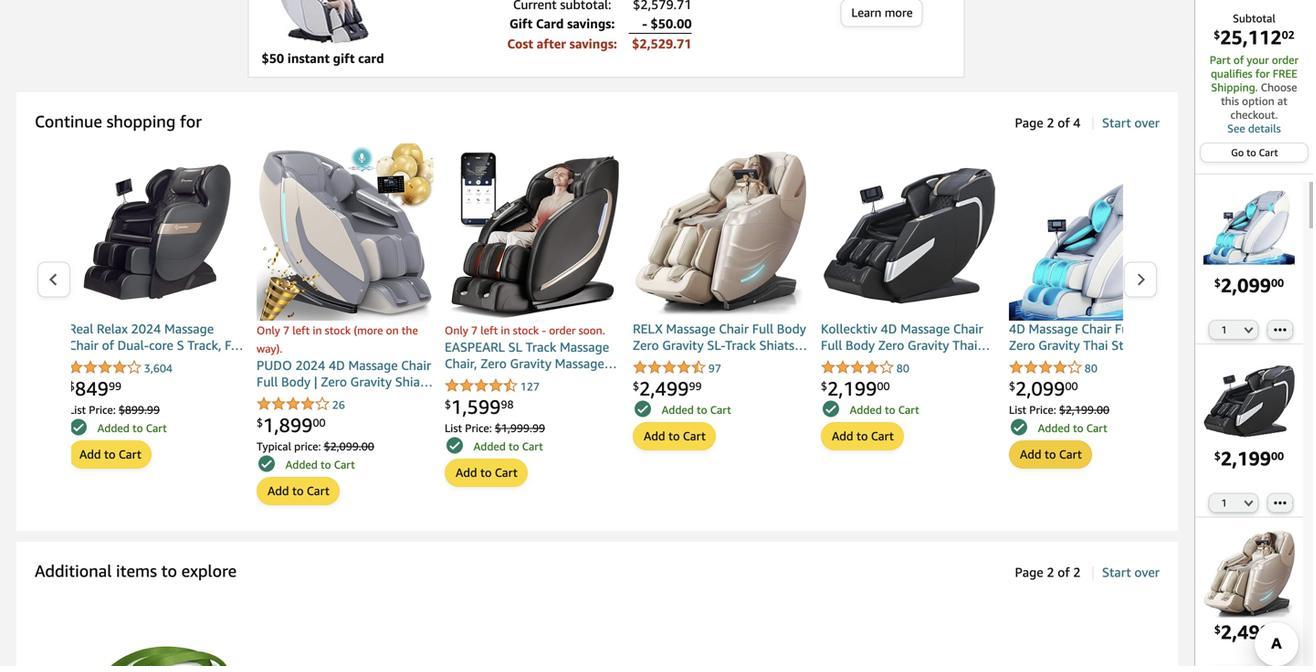 Task type: vqa. For each thing, say whether or not it's contained in the screenshot.
15 link
no



Task type: describe. For each thing, give the bounding box(es) containing it.
$ 1,899 00
[[257, 413, 326, 436]]

1 vertical spatial $ 2,099 00
[[1010, 377, 1079, 400]]

go to cart link
[[1202, 143, 1308, 162]]

25,112
[[1221, 26, 1282, 48]]

$50.00
[[651, 16, 692, 31]]

explore
[[181, 561, 237, 581]]

list price: $899.99
[[69, 403, 160, 416]]

only 7 left in stock - order soon. easpearl sl track massage chair, zero gravity massage…
[[445, 324, 617, 371]]

3,604
[[144, 362, 173, 374]]

start over link for continue shopping for
[[1103, 115, 1160, 130]]

4d inside kollecktiv 4d massage chair full body zero gravity thai…
[[881, 321, 898, 336]]

add to cart for sl-
[[644, 429, 706, 443]]

price: for 2,099
[[1030, 403, 1057, 416]]

page 2 of 2
[[1015, 565, 1081, 580]]

only for 1,599
[[445, 324, 469, 337]]

127
[[521, 380, 540, 393]]

sl-
[[707, 338, 726, 353]]

4d massage chair full body zero gravity thai stretching… link
[[1010, 321, 1187, 357]]

body inside 4d massage chair full body zero gravity thai stretching…
[[1140, 321, 1169, 336]]

1 vertical spatial 2,499
[[1221, 620, 1272, 643]]

part
[[1210, 53, 1231, 66]]

track,
[[188, 338, 221, 353]]

list price: $2,199.00
[[1010, 403, 1110, 416]]

0 vertical spatial $ 2,199 00
[[821, 377, 890, 400]]

part of your order qualifies for free shipping.
[[1210, 53, 1299, 94]]

checkout.
[[1231, 108, 1279, 121]]

of inside real relax 2024 massage chair of dual-core s track, f…
[[102, 338, 114, 353]]

on
[[386, 324, 399, 337]]

849
[[75, 377, 109, 400]]

real relax 2024 massage chair of dual-core s track, f… link
[[69, 321, 246, 357]]

0 vertical spatial $ 2,499 99
[[633, 377, 702, 400]]

1 horizontal spatial 99
[[689, 380, 702, 392]]

chair,
[[445, 356, 477, 371]]

shia…
[[395, 374, 433, 389]]

4d massage chair full body zero gravity thai stretching…
[[1010, 321, 1185, 353]]

page for continue shopping for
[[1015, 115, 1044, 130]]

stock for 1,599
[[513, 324, 539, 337]]

7 for 1,599
[[471, 324, 478, 337]]

subtotal
[[1233, 12, 1276, 25]]

02
[[1282, 28, 1295, 41]]

massage inside only 7 left in stock (more on the way). pudo 2024 4d massage chair full body | zero gravity shia…
[[349, 358, 398, 373]]

2024 inside real relax 2024 massage chair of dual-core s track, f…
[[131, 321, 161, 336]]

your
[[1247, 53, 1270, 66]]

80 link for zero
[[821, 360, 910, 376]]

items
[[116, 561, 157, 581]]

kollecktiv 4d massage chair full body zero gravity thai… link
[[821, 321, 999, 357]]

relax
[[97, 321, 128, 336]]

127 link
[[445, 378, 540, 395]]

pudo
[[257, 358, 292, 373]]

real relax 2024 massage chair of dual-core s track, f…
[[69, 321, 243, 353]]

0 vertical spatial -
[[642, 16, 648, 31]]

alert image for 4d massage chair full body zero gravity thai stretching…
[[1011, 419, 1028, 435]]

0 horizontal spatial alert image
[[447, 437, 463, 453]]

1 horizontal spatial $ 2,499 99
[[1215, 620, 1285, 643]]

shiats…
[[760, 338, 808, 353]]

left for 1,599
[[481, 324, 498, 337]]

massage inside kollecktiv 4d massage chair full body zero gravity thai…
[[901, 321, 950, 336]]

add for relx massage chair full body zero gravity sl-track shiats…
[[644, 429, 666, 443]]

dropdown image
[[1245, 326, 1254, 333]]

gift card savings:
[[510, 16, 615, 31]]

list for 849
[[69, 403, 86, 416]]

4d massage chair full body zero gravity thai stretching with 57&#39;&#39; dual-core sl track, 6 auto massage mode, body scaning, ai voice, built-in heat, shortcut key, bluetooth,air system for home, office image
[[1204, 182, 1296, 273]]

dual-
[[117, 338, 149, 353]]

kollecktiv
[[821, 321, 878, 336]]

body inside kollecktiv 4d massage chair full body zero gravity thai…
[[846, 338, 875, 353]]

the
[[402, 324, 418, 337]]

only 7 left in stock (more on the way). pudo 2024 4d massage chair full body | zero gravity shia…
[[257, 324, 433, 389]]

add to cart submit for core
[[69, 441, 151, 468]]

page 2 of 4
[[1015, 115, 1081, 130]]

additional
[[35, 561, 112, 581]]

s
[[177, 338, 184, 353]]

kollecktiv 4d massage chair full body zero gravity thai stretching with 57'' dual-core sl track, 12 auto massage mode, body s image
[[821, 143, 999, 321]]

7 for 1,899
[[283, 324, 290, 337]]

0 horizontal spatial 2,499
[[640, 377, 689, 400]]

zero inside kollecktiv 4d massage chair full body zero gravity thai…
[[879, 338, 905, 353]]

card
[[536, 16, 564, 31]]

00 inside $ 1,899 00
[[313, 416, 326, 429]]

zero inside only 7 left in stock (more on the way). pudo 2024 4d massage chair full body | zero gravity shia…
[[321, 374, 347, 389]]

3,604 link
[[69, 360, 173, 376]]

add to cart for core
[[79, 447, 141, 461]]

1 for 2,199
[[1222, 497, 1228, 509]]

$2,199.00
[[1060, 403, 1110, 416]]

left for 1,899
[[293, 324, 310, 337]]

easpearl
[[445, 339, 505, 354]]

over for additional items to explore
[[1135, 565, 1160, 580]]

add to cart for gravity
[[832, 429, 894, 443]]

1 for 2,099
[[1222, 324, 1228, 336]]

gift
[[510, 16, 533, 31]]

in for 1,899
[[313, 324, 322, 337]]

alert image down typical in the bottom of the page
[[259, 455, 275, 472]]

start for continue shopping for
[[1103, 115, 1132, 130]]

body inside the relx massage chair full body zero gravity sl-track shiats…
[[777, 321, 807, 336]]

$ 1,599 98
[[445, 395, 514, 418]]

thai
[[1084, 338, 1109, 353]]

00 down the 4d massage chair full body zero gravity thai stretching with 57&#39;&#39; dual-core sl track, 6 auto massage mode, body scaning, ai voice, built-in heat, shortcut key, bluetooth,air system for home, office image
[[1272, 276, 1285, 289]]

only for 1,899
[[257, 324, 280, 337]]

full inside 4d massage chair full body zero gravity thai stretching…
[[1115, 321, 1137, 336]]

learn more button
[[842, 0, 922, 26]]

choose this option at checkout. see details
[[1222, 81, 1298, 135]]

99 inside the $ 849 99
[[109, 380, 122, 392]]

- $50.00
[[642, 16, 692, 31]]

0 vertical spatial $ 2,099 00
[[1215, 273, 1285, 296]]

98
[[501, 398, 514, 411]]

1 horizontal spatial 2,099
[[1221, 273, 1272, 296]]

$ down kollecktiv 4d massage chair full body zero gravity thai stretching with 57&#39;&#39; dual-core sl track, 12 auto massage mode, body scaning, ai voice &amp; 14&#39;&#39; hd control, built-in heat, shortcut key, bluetooth image
[[1215, 450, 1221, 462]]

real relax 2024 massage chair of dual-core s track, full body massage recliner of zero gravity with app control, black and gr image
[[69, 143, 246, 321]]

massage…
[[555, 356, 617, 371]]

kollecktiv 4d massage chair full body zero gravity thai…
[[821, 321, 991, 353]]

$ down 97 link
[[633, 380, 640, 392]]

2024 inside only 7 left in stock (more on the way). pudo 2024 4d massage chair full body | zero gravity shia…
[[296, 358, 326, 373]]

more
[[885, 5, 913, 20]]

pudo 2024 4d massage chair full body | zero gravity shia… link
[[257, 357, 434, 393]]

4d massage chair full body zero gravity thai stretching with 57'' dual-core sl track, 6 auto massage mode, body scaning, ai v image
[[1010, 143, 1187, 321]]

gift
[[333, 51, 355, 66]]

1,599
[[451, 395, 501, 418]]

stretching…
[[1112, 338, 1185, 353]]

free
[[1273, 67, 1298, 80]]

add for kollecktiv 4d massage chair full body zero gravity thai…
[[832, 429, 854, 443]]

1 vertical spatial 2,099
[[1016, 377, 1066, 400]]

card
[[358, 51, 384, 66]]

00 down kollecktiv 4d massage chair full body zero gravity thai stretching with 57&#39;&#39; dual-core sl track, 12 auto massage mode, body scaning, ai voice &amp; 14&#39;&#39; hd control, built-in heat, shortcut key, bluetooth image
[[1272, 450, 1285, 462]]

26 link
[[257, 396, 345, 413]]

of inside part of your order qualifies for free shipping.
[[1234, 53, 1245, 66]]

relx massage chair full body zero gravity sl-track shiats…
[[633, 321, 808, 353]]

gravity inside the only 7 left in stock - order soon. easpearl sl track massage chair, zero gravity massage…
[[510, 356, 552, 371]]

add to cart submit for thai
[[1010, 441, 1092, 468]]

continue shopping for
[[35, 111, 202, 131]]

$ down kollecktiv
[[821, 380, 828, 392]]

gravity inside 4d massage chair full body zero gravity thai stretching…
[[1039, 338, 1081, 353]]

for inside part of your order qualifies for free shipping.
[[1256, 67, 1271, 80]]

shipping.
[[1212, 81, 1259, 94]]

details
[[1249, 122, 1282, 135]]

add to cart submit for sl-
[[634, 423, 715, 449]]

4d inside only 7 left in stock (more on the way). pudo 2024 4d massage chair full body | zero gravity shia…
[[329, 358, 345, 373]]

added for core
[[97, 422, 130, 434]]

add to cart for thai
[[1020, 447, 1082, 461]]

typical
[[257, 440, 291, 453]]

alert image for real relax 2024 massage chair of dual-core s track, f…
[[70, 419, 87, 435]]

(more
[[354, 324, 383, 337]]

added for gravity
[[850, 403, 882, 416]]

choose
[[1261, 81, 1298, 94]]

option
[[1243, 95, 1275, 107]]

4
[[1074, 115, 1081, 130]]

added down "price:"
[[286, 458, 318, 471]]

chair inside kollecktiv 4d massage chair full body zero gravity thai…
[[954, 321, 984, 336]]

massage inside the only 7 left in stock - order soon. easpearl sl track massage chair, zero gravity massage…
[[560, 339, 609, 354]]



Task type: locate. For each thing, give the bounding box(es) containing it.
$ up typical in the bottom of the page
[[257, 416, 263, 429]]

$ 849 99
[[69, 377, 122, 400]]

start over link right "4"
[[1103, 115, 1160, 130]]

0 horizontal spatial price:
[[89, 403, 116, 416]]

$ up the list price: $2,199.00
[[1010, 380, 1016, 392]]

start right page 2 of 2 on the bottom
[[1103, 565, 1132, 580]]

massage inside 4d massage chair full body zero gravity thai stretching…
[[1029, 321, 1079, 336]]

start right "4"
[[1103, 115, 1132, 130]]

price: for 1,599
[[465, 422, 492, 434]]

alert image
[[823, 400, 840, 417], [70, 419, 87, 435], [1011, 419, 1028, 435], [259, 455, 275, 472]]

2 start over from the top
[[1103, 565, 1160, 580]]

0 horizontal spatial 7
[[283, 324, 290, 337]]

0 horizontal spatial 2,199
[[828, 377, 877, 400]]

0 vertical spatial start over link
[[1103, 115, 1160, 130]]

2 start over link from the top
[[1103, 565, 1160, 580]]

2 left from the left
[[481, 324, 498, 337]]

alert image for kollecktiv 4d massage chair full body zero gravity thai…
[[823, 400, 840, 417]]

80
[[897, 362, 910, 374], [1085, 362, 1098, 374]]

savings:
[[567, 16, 615, 31], [570, 36, 617, 51]]

price: down $ 1,599 98
[[465, 422, 492, 434]]

chair inside only 7 left in stock (more on the way). pudo 2024 4d massage chair full body | zero gravity shia…
[[401, 358, 431, 373]]

stock up sl
[[513, 324, 539, 337]]

zero right thai…
[[1010, 338, 1036, 353]]

in for 1,599
[[501, 324, 510, 337]]

continue
[[35, 111, 102, 131]]

0 horizontal spatial $ 2,099 00
[[1010, 377, 1079, 400]]

1 horizontal spatial track
[[725, 338, 756, 353]]

99 down 97 link
[[689, 380, 702, 392]]

$ down chair,
[[445, 398, 451, 411]]

alert image
[[635, 400, 651, 417], [447, 437, 463, 453]]

over for continue shopping for
[[1135, 115, 1160, 130]]

gravity up 97 link
[[663, 338, 704, 353]]

2 80 link from the left
[[1010, 360, 1098, 376]]

2,499
[[640, 377, 689, 400], [1221, 620, 1272, 643]]

price: down the $ 849 99 at the left of page
[[89, 403, 116, 416]]

learn
[[852, 5, 882, 20]]

alert image down the list price: $2,199.00
[[1011, 419, 1028, 435]]

2 stock from the left
[[513, 324, 539, 337]]

price: left $2,199.00
[[1030, 403, 1057, 416]]

list
[[69, 403, 86, 416], [1010, 403, 1027, 416], [445, 422, 462, 434]]

f…
[[225, 338, 243, 353]]

chair up thai
[[1082, 321, 1112, 336]]

only up easpearl
[[445, 324, 469, 337]]

80 for thai
[[1085, 362, 1098, 374]]

savings: up 'cost after savings:'
[[567, 16, 615, 31]]

start over
[[1103, 115, 1160, 130], [1103, 565, 1160, 580]]

chair down real
[[69, 338, 99, 353]]

2024
[[131, 321, 161, 336], [296, 358, 326, 373]]

1 vertical spatial alert image
[[447, 437, 463, 453]]

core
[[149, 338, 174, 353]]

2 1 from the top
[[1222, 497, 1228, 509]]

1 horizontal spatial left
[[481, 324, 498, 337]]

zero inside the relx massage chair full body zero gravity sl-track shiats…
[[633, 338, 659, 353]]

1 vertical spatial order
[[549, 324, 576, 337]]

petsafe nylon dog leash - strong, durable, traditional style leash with easy to use bolt snap - 1 in. x 6 ft., apple green image
[[69, 593, 246, 666]]

kollecktiv 4d massage chair full body zero gravity thai stretching with 57&#39;&#39; dual-core sl track, 12 auto massage mode, body scaning, ai voice &amp; 14&#39;&#39; hd control, built-in heat, shortcut key, bluetooth image
[[1204, 355, 1296, 447]]

previous image
[[48, 273, 58, 286]]

thai…
[[953, 338, 991, 353]]

0 horizontal spatial -
[[542, 324, 546, 337]]

added to cart down the '$1,999.99'
[[474, 440, 543, 453]]

1 horizontal spatial list
[[445, 422, 462, 434]]

gravity down sl
[[510, 356, 552, 371]]

0 horizontal spatial only
[[257, 324, 280, 337]]

1 vertical spatial $ 2,499 99
[[1215, 620, 1285, 643]]

2 horizontal spatial price:
[[1030, 403, 1057, 416]]

see
[[1228, 122, 1246, 135]]

added for sl-
[[662, 403, 694, 416]]

1 7 from the left
[[283, 324, 290, 337]]

0 vertical spatial over
[[1135, 115, 1160, 130]]

track left shiats…
[[725, 338, 756, 353]]

$1,999.99
[[495, 422, 545, 434]]

pudo 2024 4d massage chair full body | zero gravity shiatsu massage chairs recliner with ai voice with heated sl track blueto image
[[257, 143, 434, 321]]

massage down (more on the left of the page
[[349, 358, 398, 373]]

order inside part of your order qualifies for free shipping.
[[1273, 53, 1299, 66]]

2 only from the left
[[445, 324, 469, 337]]

added to cart for sl-
[[662, 403, 732, 416]]

list for 1,599
[[445, 422, 462, 434]]

80 link down kollecktiv
[[821, 360, 910, 376]]

1 1 from the top
[[1222, 324, 1228, 336]]

full up shiats…
[[753, 321, 774, 336]]

1 vertical spatial 2024
[[296, 358, 326, 373]]

order inside the only 7 left in stock - order soon. easpearl sl track massage chair, zero gravity massage…
[[549, 324, 576, 337]]

chair up shia…
[[401, 358, 431, 373]]

start over link right page 2 of 2 on the bottom
[[1103, 565, 1160, 580]]

full inside kollecktiv 4d massage chair full body zero gravity thai…
[[821, 338, 843, 353]]

stock inside only 7 left in stock (more on the way). pudo 2024 4d massage chair full body | zero gravity shia…
[[325, 324, 351, 337]]

relx massage chair full body zero gravity sl-track shiatsu massage chair, 12 modes, airbag massage, with yoga stretch, foot massage, ai control（cream） image
[[1204, 529, 1296, 620]]

added to cart for core
[[97, 422, 167, 434]]

2 over from the top
[[1135, 565, 1160, 580]]

$ 2,499 99
[[633, 377, 702, 400], [1215, 620, 1285, 643]]

1 in from the left
[[313, 324, 322, 337]]

massage up s
[[164, 321, 214, 336]]

massage up sl-
[[666, 321, 716, 336]]

1 horizontal spatial order
[[1273, 53, 1299, 66]]

1
[[1222, 324, 1228, 336], [1222, 497, 1228, 509]]

add to cart submit for gravity
[[822, 423, 903, 449]]

shopping
[[107, 111, 176, 131]]

0 horizontal spatial 2024
[[131, 321, 161, 336]]

over
[[1135, 115, 1160, 130], [1135, 565, 1160, 580]]

real
[[69, 321, 93, 336]]

typical price: $2,099.00
[[257, 440, 374, 453]]

added down list price: $899.99 in the left bottom of the page
[[97, 422, 130, 434]]

only inside the only 7 left in stock - order soon. easpearl sl track massage chair, zero gravity massage…
[[445, 324, 469, 337]]

1 only from the left
[[257, 324, 280, 337]]

next image
[[1136, 273, 1147, 286]]

added to cart down 97
[[662, 403, 732, 416]]

in left (more on the left of the page
[[313, 324, 322, 337]]

$
[[1214, 28, 1221, 41], [1215, 276, 1221, 289], [69, 380, 75, 392], [633, 380, 640, 392], [821, 380, 828, 392], [1010, 380, 1016, 392], [445, 398, 451, 411], [257, 416, 263, 429], [1215, 450, 1221, 462], [1215, 623, 1221, 636]]

left inside only 7 left in stock (more on the way). pudo 2024 4d massage chair full body | zero gravity shia…
[[293, 324, 310, 337]]

1 horizontal spatial $ 2,199 00
[[1215, 447, 1285, 470]]

$ 2,099 00 up the list price: $2,199.00
[[1010, 377, 1079, 400]]

1 vertical spatial 1
[[1222, 497, 1228, 509]]

1 vertical spatial 2,199
[[1221, 447, 1272, 470]]

7
[[283, 324, 290, 337], [471, 324, 478, 337]]

added to cart down typical price: $2,099.00
[[286, 458, 355, 471]]

body up stretching…
[[1140, 321, 1169, 336]]

zero left thai…
[[879, 338, 905, 353]]

$ inside $ 1,599 98
[[445, 398, 451, 411]]

savings: for gift card savings:
[[567, 16, 615, 31]]

added down 97 link
[[662, 403, 694, 416]]

alert image down list price: $1,999.99
[[447, 437, 463, 453]]

1 horizontal spatial only
[[445, 324, 469, 337]]

page for additional items to explore
[[1015, 565, 1044, 580]]

chair inside real relax 2024 massage chair of dual-core s track, f…
[[69, 338, 99, 353]]

0 vertical spatial 2,499
[[640, 377, 689, 400]]

in inside the only 7 left in stock - order soon. easpearl sl track massage chair, zero gravity massage…
[[501, 324, 510, 337]]

added to cart down $899.99
[[97, 422, 167, 434]]

added to cart down $2,199.00
[[1038, 422, 1108, 434]]

1 horizontal spatial for
[[1256, 67, 1271, 80]]

7 up pudo on the left of page
[[283, 324, 290, 337]]

track right sl
[[526, 339, 557, 354]]

1 horizontal spatial alert image
[[635, 400, 651, 417]]

0 horizontal spatial list
[[69, 403, 86, 416]]

2 horizontal spatial 4d
[[1010, 321, 1026, 336]]

1 start over link from the top
[[1103, 115, 1160, 130]]

easpearl sl track massage chair, zero gravity massage… link
[[445, 339, 622, 375]]

2024 up dual-
[[131, 321, 161, 336]]

0 vertical spatial 1
[[1222, 324, 1228, 336]]

start over link for additional items to explore
[[1103, 565, 1160, 580]]

chair up thai…
[[954, 321, 984, 336]]

$ 2,199 00 down kollecktiv
[[821, 377, 890, 400]]

2 in from the left
[[501, 324, 510, 337]]

gravity inside only 7 left in stock (more on the way). pudo 2024 4d massage chair full body | zero gravity shia…
[[350, 374, 392, 389]]

99
[[109, 380, 122, 392], [689, 380, 702, 392], [1272, 623, 1285, 636]]

savings: down gift card savings:
[[570, 36, 617, 51]]

at
[[1278, 95, 1288, 107]]

0 horizontal spatial 80 link
[[821, 360, 910, 376]]

price:
[[294, 440, 321, 453]]

80 link up the list price: $2,199.00
[[1010, 360, 1098, 376]]

see details link
[[1205, 122, 1305, 135]]

0 vertical spatial alert image
[[635, 400, 651, 417]]

00 down kollecktiv 4d massage chair full body zero gravity thai…
[[877, 380, 890, 392]]

0 horizontal spatial in
[[313, 324, 322, 337]]

gravity left thai
[[1039, 338, 1081, 353]]

1 vertical spatial start over link
[[1103, 565, 1160, 580]]

start over for additional items to explore
[[1103, 565, 1160, 580]]

add
[[644, 429, 666, 443], [832, 429, 854, 443], [79, 447, 101, 461], [1020, 447, 1042, 461], [456, 465, 477, 480], [268, 484, 289, 498]]

1 horizontal spatial price:
[[465, 422, 492, 434]]

1 vertical spatial page
[[1015, 565, 1044, 580]]

list left $2,199.00
[[1010, 403, 1027, 416]]

$50
[[262, 51, 284, 66]]

$ inside $ 1,899 00
[[257, 416, 263, 429]]

way).
[[257, 342, 283, 355]]

0 horizontal spatial 4d
[[329, 358, 345, 373]]

stock inside the only 7 left in stock - order soon. easpearl sl track massage chair, zero gravity massage…
[[513, 324, 539, 337]]

alert image down 97 link
[[635, 400, 651, 417]]

2 horizontal spatial list
[[1010, 403, 1027, 416]]

order up free
[[1273, 53, 1299, 66]]

99 down relx massage chair full body zero gravity sl-track shiatsu massage chair, 12 modes, airbag massage, with yoga stretch, foot massage, ai control（cream） image
[[1272, 623, 1285, 636]]

1 over from the top
[[1135, 115, 1160, 130]]

cost
[[507, 36, 534, 51]]

chair
[[719, 321, 749, 336], [954, 321, 984, 336], [1082, 321, 1112, 336], [69, 338, 99, 353], [401, 358, 431, 373]]

for right shopping
[[180, 111, 202, 131]]

body inside only 7 left in stock (more on the way). pudo 2024 4d massage chair full body | zero gravity shia…
[[281, 374, 311, 389]]

$ down the 4d massage chair full body zero gravity thai stretching with 57&#39;&#39; dual-core sl track, 6 auto massage mode, body scaning, ai voice, built-in heat, shortcut key, bluetooth,air system for home, office image
[[1215, 276, 1221, 289]]

97
[[709, 362, 722, 374]]

1 horizontal spatial stock
[[513, 324, 539, 337]]

80 link for gravity
[[1010, 360, 1098, 376]]

to
[[1247, 147, 1257, 159], [697, 403, 708, 416], [885, 403, 896, 416], [132, 422, 143, 434], [1073, 422, 1084, 434], [669, 429, 680, 443], [857, 429, 868, 443], [509, 440, 519, 453], [104, 447, 116, 461], [1045, 447, 1057, 461], [321, 458, 331, 471], [481, 465, 492, 480], [292, 484, 304, 498], [161, 561, 177, 581]]

1 vertical spatial for
[[180, 111, 202, 131]]

00 up typical price: $2,099.00
[[313, 416, 326, 429]]

1 left dropdown icon
[[1222, 497, 1228, 509]]

- up easpearl sl track massage chair, zero gravity massage… link
[[542, 324, 546, 337]]

1 start from the top
[[1103, 115, 1132, 130]]

start over right "4"
[[1103, 115, 1160, 130]]

instant
[[288, 51, 330, 66]]

massage up the list price: $2,199.00
[[1029, 321, 1079, 336]]

80 down thai
[[1085, 362, 1098, 374]]

4d right kollecktiv
[[881, 321, 898, 336]]

dropdown image
[[1245, 499, 1254, 507]]

$ down relx massage chair full body zero gravity sl-track shiatsu massage chair, 12 modes, airbag massage, with yoga stretch, foot massage, ai control（cream） image
[[1215, 623, 1221, 636]]

cart
[[1259, 147, 1279, 159], [710, 403, 732, 416], [899, 403, 920, 416], [146, 422, 167, 434], [1087, 422, 1108, 434], [683, 429, 706, 443], [871, 429, 894, 443], [522, 440, 543, 453], [119, 447, 141, 461], [1060, 447, 1082, 461], [334, 458, 355, 471], [495, 465, 518, 480], [307, 484, 330, 498]]

list for 2,099
[[1010, 403, 1027, 416]]

added to cart down 'kollecktiv 4d massage chair full body zero gravity thai…' link
[[850, 403, 920, 416]]

2 for continue shopping for
[[1047, 115, 1055, 130]]

2,099
[[1221, 273, 1272, 296], [1016, 377, 1066, 400]]

0 horizontal spatial $ 2,199 00
[[821, 377, 890, 400]]

left
[[293, 324, 310, 337], [481, 324, 498, 337]]

start over for continue shopping for
[[1103, 115, 1160, 130]]

in inside only 7 left in stock (more on the way). pudo 2024 4d massage chair full body | zero gravity shia…
[[313, 324, 322, 337]]

$ 2,199 00
[[821, 377, 890, 400], [1215, 447, 1285, 470]]

1 horizontal spatial 80
[[1085, 362, 1098, 374]]

easpearl sl track massage chair, zero gravity massage chairs full body with app, waist and calf heat, thai stretch, body scan image
[[445, 143, 622, 321]]

zero down relx
[[633, 338, 659, 353]]

0 vertical spatial for
[[1256, 67, 1271, 80]]

1 start over from the top
[[1103, 115, 1160, 130]]

0 horizontal spatial track
[[526, 339, 557, 354]]

1 80 link from the left
[[821, 360, 910, 376]]

1 horizontal spatial 4d
[[881, 321, 898, 336]]

0 vertical spatial 2024
[[131, 321, 161, 336]]

full down kollecktiv
[[821, 338, 843, 353]]

97 link
[[633, 360, 722, 376]]

full
[[753, 321, 774, 336], [1115, 321, 1137, 336], [821, 338, 843, 353], [257, 374, 278, 389]]

chair inside 4d massage chair full body zero gravity thai stretching…
[[1082, 321, 1112, 336]]

0 horizontal spatial stock
[[325, 324, 351, 337]]

2 horizontal spatial 99
[[1272, 623, 1285, 636]]

0 vertical spatial 2,099
[[1221, 273, 1272, 296]]

track inside the only 7 left in stock - order soon. easpearl sl track massage chair, zero gravity massage…
[[526, 339, 557, 354]]

this
[[1222, 95, 1240, 107]]

2 7 from the left
[[471, 324, 478, 337]]

relx massage chair full body zero gravity sl-track shiatsu massage chair, 12 modes, airbag massage, with yoga stretch, foot m image
[[633, 143, 810, 321]]

order
[[1273, 53, 1299, 66], [549, 324, 576, 337]]

0 horizontal spatial left
[[293, 324, 310, 337]]

80 down 'kollecktiv 4d massage chair full body zero gravity thai…' link
[[897, 362, 910, 374]]

0 vertical spatial start over
[[1103, 115, 1160, 130]]

1 vertical spatial -
[[542, 324, 546, 337]]

$ inside the $ 849 99
[[69, 380, 75, 392]]

start for additional items to explore
[[1103, 565, 1132, 580]]

2
[[1047, 115, 1055, 130], [1047, 565, 1055, 580], [1074, 565, 1081, 580]]

1 horizontal spatial in
[[501, 324, 510, 337]]

4d inside 4d massage chair full body zero gravity thai stretching…
[[1010, 321, 1026, 336]]

0 horizontal spatial 80
[[897, 362, 910, 374]]

price: for 849
[[89, 403, 116, 416]]

only inside only 7 left in stock (more on the way). pudo 2024 4d massage chair full body | zero gravity shia…
[[257, 324, 280, 337]]

1 stock from the left
[[325, 324, 351, 337]]

item in your cart image
[[277, 0, 369, 49]]

0 vertical spatial page
[[1015, 115, 1044, 130]]

1 horizontal spatial 80 link
[[1010, 360, 1098, 376]]

1 left dropdown image
[[1222, 324, 1228, 336]]

2 start from the top
[[1103, 565, 1132, 580]]

00 up the list price: $2,199.00
[[1066, 380, 1079, 392]]

zero up 127 link
[[481, 356, 507, 371]]

$ inside subtotal $ 25,112 02
[[1214, 28, 1221, 41]]

subtotal $ 25,112 02
[[1214, 12, 1295, 48]]

1 vertical spatial $ 2,199 00
[[1215, 447, 1285, 470]]

body left |
[[281, 374, 311, 389]]

Add to Cart submit
[[634, 423, 715, 449], [822, 423, 903, 449], [69, 441, 151, 468], [1010, 441, 1092, 468], [446, 459, 527, 486], [258, 478, 339, 504]]

chair inside the relx massage chair full body zero gravity sl-track shiats…
[[719, 321, 749, 336]]

full inside the relx massage chair full body zero gravity sl-track shiats…
[[753, 321, 774, 336]]

1 horizontal spatial $ 2,099 00
[[1215, 273, 1285, 296]]

stock
[[325, 324, 351, 337], [513, 324, 539, 337]]

- inside the only 7 left in stock - order soon. easpearl sl track massage chair, zero gravity massage…
[[542, 324, 546, 337]]

0 vertical spatial start
[[1103, 115, 1132, 130]]

2,099 up dropdown image
[[1221, 273, 1272, 296]]

stock left (more on the left of the page
[[325, 324, 351, 337]]

0 horizontal spatial order
[[549, 324, 576, 337]]

body down kollecktiv
[[846, 338, 875, 353]]

4d up 26
[[329, 358, 345, 373]]

0 vertical spatial order
[[1273, 53, 1299, 66]]

learn more
[[852, 5, 913, 20]]

1 horizontal spatial 2,199
[[1221, 447, 1272, 470]]

2,199 up dropdown icon
[[1221, 447, 1272, 470]]

added to cart for gravity
[[850, 403, 920, 416]]

1 vertical spatial start over
[[1103, 565, 1160, 580]]

7 inside only 7 left in stock (more on the way). pudo 2024 4d massage chair full body | zero gravity shia…
[[283, 324, 290, 337]]

7 up easpearl
[[471, 324, 478, 337]]

0 horizontal spatial 2,099
[[1016, 377, 1066, 400]]

savings: for cost after savings:
[[570, 36, 617, 51]]

gravity inside the relx massage chair full body zero gravity sl-track shiats…
[[663, 338, 704, 353]]

7 inside the only 7 left in stock - order soon. easpearl sl track massage chair, zero gravity massage…
[[471, 324, 478, 337]]

relx
[[633, 321, 663, 336]]

for down your
[[1256, 67, 1271, 80]]

1 horizontal spatial 7
[[471, 324, 478, 337]]

1 vertical spatial over
[[1135, 565, 1160, 580]]

added to cart
[[662, 403, 732, 416], [850, 403, 920, 416], [97, 422, 167, 434], [1038, 422, 1108, 434], [474, 440, 543, 453], [286, 458, 355, 471]]

in
[[313, 324, 322, 337], [501, 324, 510, 337]]

$ 2,099 00 up dropdown image
[[1215, 273, 1285, 296]]

gravity inside kollecktiv 4d massage chair full body zero gravity thai…
[[908, 338, 950, 353]]

1 page from the top
[[1015, 115, 1044, 130]]

2 80 from the left
[[1085, 362, 1098, 374]]

start over right page 2 of 2 on the bottom
[[1103, 565, 1160, 580]]

full inside only 7 left in stock (more on the way). pudo 2024 4d massage chair full body | zero gravity shia…
[[257, 374, 278, 389]]

massage inside real relax 2024 massage chair of dual-core s track, f…
[[164, 321, 214, 336]]

for
[[1256, 67, 1271, 80], [180, 111, 202, 131]]

massage up massage… at the left bottom of page
[[560, 339, 609, 354]]

qualifies
[[1211, 67, 1253, 80]]

1,899
[[263, 413, 313, 436]]

0 vertical spatial 2,199
[[828, 377, 877, 400]]

go
[[1232, 147, 1245, 159]]

1 left from the left
[[293, 324, 310, 337]]

order left soon.
[[549, 324, 576, 337]]

1 horizontal spatial 2024
[[296, 358, 326, 373]]

zero inside 4d massage chair full body zero gravity thai stretching…
[[1010, 338, 1036, 353]]

$2,099.00
[[324, 440, 374, 453]]

1 horizontal spatial 2,499
[[1221, 620, 1272, 643]]

zero inside the only 7 left in stock - order soon. easpearl sl track massage chair, zero gravity massage…
[[481, 356, 507, 371]]

add for real relax 2024 massage chair of dual-core s track, f…
[[79, 447, 101, 461]]

2,199 down kollecktiv
[[828, 377, 877, 400]]

add for 4d massage chair full body zero gravity thai stretching…
[[1020, 447, 1042, 461]]

added down list price: $1,999.99
[[474, 440, 506, 453]]

massage right kollecktiv
[[901, 321, 950, 336]]

list down "1,599"
[[445, 422, 462, 434]]

added down kollecktiv
[[850, 403, 882, 416]]

sl
[[509, 339, 523, 354]]

0 vertical spatial savings:
[[567, 16, 615, 31]]

full up stretching…
[[1115, 321, 1137, 336]]

2 for additional items to explore
[[1047, 565, 1055, 580]]

gravity left thai…
[[908, 338, 950, 353]]

4d up the list price: $2,199.00
[[1010, 321, 1026, 336]]

massage inside the relx massage chair full body zero gravity sl-track shiats…
[[666, 321, 716, 336]]

added for thai
[[1038, 422, 1071, 434]]

1 horizontal spatial -
[[642, 16, 648, 31]]

80 link
[[821, 360, 910, 376], [1010, 360, 1098, 376]]

go to cart
[[1232, 147, 1279, 159]]

$ 2,199 00 up dropdown icon
[[1215, 447, 1285, 470]]

stock for 1,899
[[325, 324, 351, 337]]

0 horizontal spatial $ 2,499 99
[[633, 377, 702, 400]]

$ up part
[[1214, 28, 1221, 41]]

80 for gravity
[[897, 362, 910, 374]]

1 80 from the left
[[897, 362, 910, 374]]

$899.99
[[119, 403, 160, 416]]

list down the '849'
[[69, 403, 86, 416]]

0 horizontal spatial 99
[[109, 380, 122, 392]]

track inside the relx massage chair full body zero gravity sl-track shiats…
[[725, 338, 756, 353]]

added to cart for thai
[[1038, 422, 1108, 434]]

alert image down kollecktiv
[[823, 400, 840, 417]]

1 vertical spatial savings:
[[570, 36, 617, 51]]

alert image down list price: $899.99 in the left bottom of the page
[[70, 419, 87, 435]]

1 vertical spatial start
[[1103, 565, 1132, 580]]

start
[[1103, 115, 1132, 130], [1103, 565, 1132, 580]]

0 horizontal spatial for
[[180, 111, 202, 131]]

list price: $1,999.99
[[445, 422, 545, 434]]

2,199
[[828, 377, 877, 400], [1221, 447, 1272, 470]]

- up $2,529.71
[[642, 16, 648, 31]]

left inside the only 7 left in stock - order soon. easpearl sl track massage chair, zero gravity massage…
[[481, 324, 498, 337]]

2 page from the top
[[1015, 565, 1044, 580]]

gravity
[[663, 338, 704, 353], [908, 338, 950, 353], [1039, 338, 1081, 353], [510, 356, 552, 371], [350, 374, 392, 389]]

26
[[332, 398, 345, 411]]



